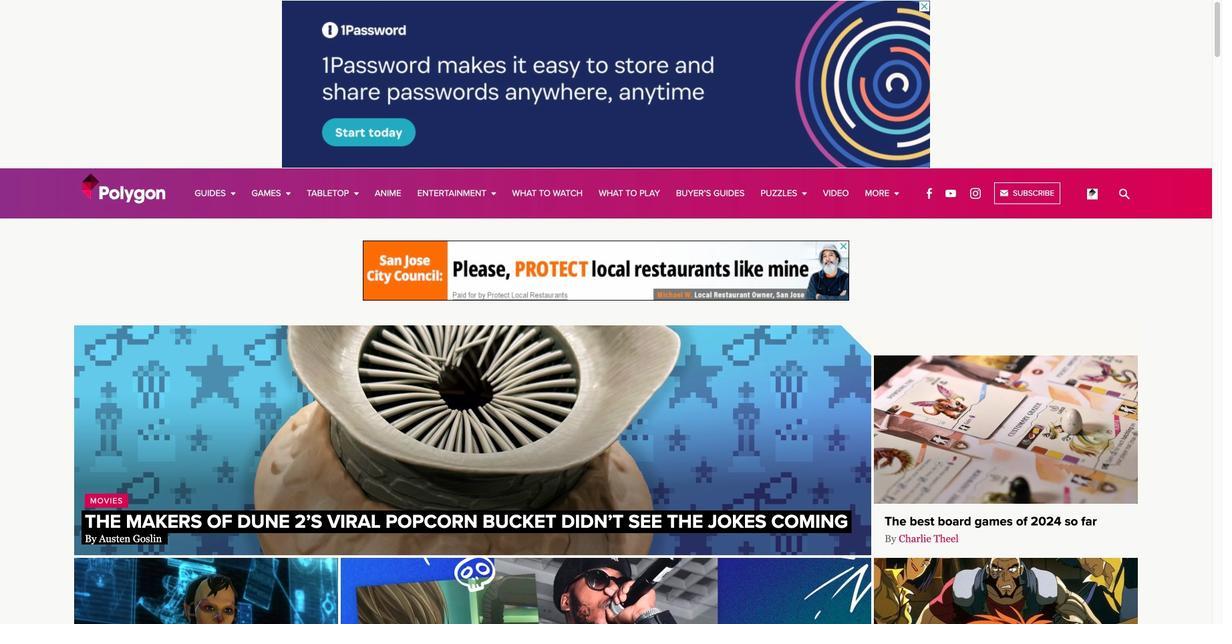 Task type: describe. For each thing, give the bounding box(es) containing it.
a header image featuring a photo of che lingo, uk-based rapper-songwriter, flanked by images from death note and jujutsu kaisen. image
[[341, 558, 871, 624]]

the dune 2 popcorn bucket in front of a background with popcorn and glasses and stars image
[[74, 325, 871, 555]]

1 vertical spatial advertisement element
[[363, 241, 849, 301]]

a still featuring the cast of the anime, cowboy bebop image
[[874, 558, 1138, 624]]



Task type: vqa. For each thing, say whether or not it's contained in the screenshot.
THE "THE DUNE 2 POPCORN BUCKET IN FRONT OF A BACKGROUND WITH POPCORN AND GLASSES AND STARS" image
yes



Task type: locate. For each thing, give the bounding box(es) containing it.
rakin, a npc from star wars: the old republic. she's an alien with a high hairline and dark markings around her eyes and over her nose. she is standing against a background of a giant black screen featuring blue diagrams of vehicles and planets. image
[[74, 558, 338, 624]]

a photo taken of the board game wyrmspan in play. it shows multiple cards arranged side by side, with game items, like an egg, sitting on top of one. image
[[874, 355, 1138, 504]]

advertisement element
[[282, 1, 930, 168], [363, 241, 849, 301]]

0 vertical spatial advertisement element
[[282, 1, 930, 168]]



